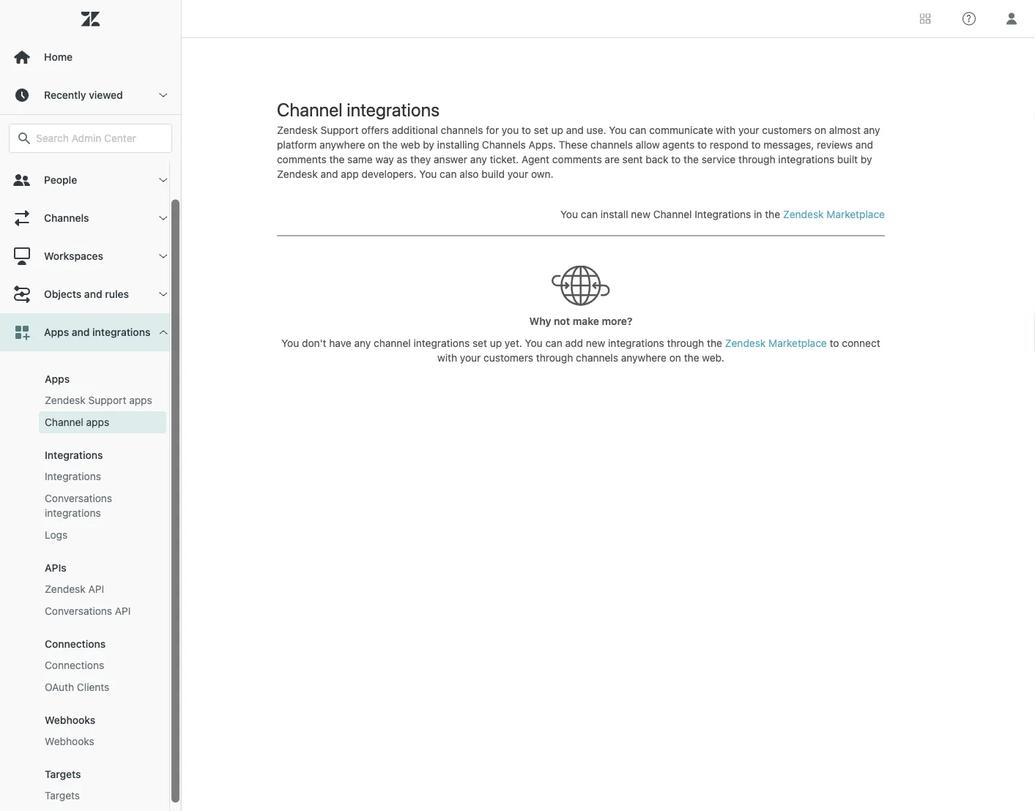 Task type: locate. For each thing, give the bounding box(es) containing it.
1 integrations element from the top
[[45, 449, 103, 462]]

zendesk support apps
[[45, 395, 152, 407]]

targets up targets link
[[45, 769, 81, 781]]

and inside objects and rules dropdown button
[[84, 288, 102, 300]]

and
[[84, 288, 102, 300], [72, 326, 90, 338]]

targets down webhooks link at the bottom of page
[[45, 790, 80, 802]]

zendesk api
[[45, 584, 104, 596]]

1 vertical spatial zendesk
[[45, 584, 85, 596]]

integrations up conversations integrations
[[45, 471, 101, 483]]

integrations down "channel apps" element
[[45, 449, 103, 462]]

channel apps
[[45, 416, 109, 429]]

and down objects and rules
[[72, 326, 90, 338]]

0 vertical spatial connections
[[45, 638, 106, 651]]

conversations down zendesk api element
[[45, 605, 112, 618]]

help image
[[963, 12, 976, 25]]

conversations for api
[[45, 605, 112, 618]]

apps element
[[45, 373, 70, 385]]

targets element down webhooks link at the bottom of page
[[45, 789, 80, 804]]

1 conversations from the top
[[45, 493, 112, 505]]

connections element up oauth clients
[[45, 659, 104, 673]]

0 vertical spatial targets element
[[45, 769, 81, 781]]

zendesk up channel
[[45, 395, 85, 407]]

api down zendesk api link
[[115, 605, 131, 618]]

0 vertical spatial and
[[84, 288, 102, 300]]

oauth clients element
[[45, 681, 109, 695]]

connections up oauth clients
[[45, 660, 104, 672]]

channel apps element
[[45, 415, 109, 430]]

integrations element up conversations integrations
[[45, 470, 101, 484]]

2 connections from the top
[[45, 660, 104, 672]]

integrations
[[92, 326, 150, 338], [45, 507, 101, 519]]

logs element
[[45, 528, 68, 543]]

tree item containing apps and integrations
[[0, 314, 181, 812]]

1 vertical spatial webhooks
[[45, 736, 94, 748]]

people
[[44, 174, 77, 186]]

1 vertical spatial conversations
[[45, 605, 112, 618]]

1 vertical spatial connections
[[45, 660, 104, 672]]

integrations inside conversations integrations
[[45, 507, 101, 519]]

objects
[[44, 288, 82, 300]]

1 horizontal spatial api
[[115, 605, 131, 618]]

targets element
[[45, 769, 81, 781], [45, 789, 80, 804]]

1 vertical spatial apps
[[45, 373, 70, 385]]

home
[[44, 51, 73, 63]]

channel apps link
[[39, 412, 166, 434]]

connections
[[45, 638, 106, 651], [45, 660, 104, 672]]

apps
[[44, 326, 69, 338], [45, 373, 70, 385]]

zendesk for zendesk api
[[45, 584, 85, 596]]

apps right support
[[129, 395, 152, 407]]

api up conversations api link at the bottom of page
[[88, 584, 104, 596]]

connections element
[[45, 638, 106, 651], [45, 659, 104, 673]]

1 integrations from the top
[[45, 449, 103, 462]]

conversations api
[[45, 605, 131, 618]]

home button
[[0, 38, 181, 76]]

0 vertical spatial webhooks element
[[45, 715, 95, 727]]

0 vertical spatial connections element
[[45, 638, 106, 651]]

tree item
[[0, 314, 181, 812]]

apps inside dropdown button
[[44, 326, 69, 338]]

2 integrations element from the top
[[45, 470, 101, 484]]

webhooks
[[45, 715, 95, 727], [45, 736, 94, 748]]

conversations api link
[[39, 601, 166, 623]]

logs link
[[39, 525, 166, 547]]

2 integrations from the top
[[45, 471, 101, 483]]

conversations integrations link
[[39, 488, 166, 525]]

webhooks element
[[45, 715, 95, 727], [45, 735, 94, 749]]

1 vertical spatial connections element
[[45, 659, 104, 673]]

targets element up targets link
[[45, 769, 81, 781]]

user menu image
[[1002, 9, 1021, 28]]

zendesk api link
[[39, 579, 166, 601]]

tree containing people
[[0, 161, 181, 812]]

0 vertical spatial api
[[88, 584, 104, 596]]

zendesk support apps link
[[39, 390, 166, 412]]

apps down the zendesk support apps 'element'
[[86, 416, 109, 429]]

apps
[[129, 395, 152, 407], [86, 416, 109, 429]]

apps up channel
[[45, 373, 70, 385]]

1 vertical spatial webhooks element
[[45, 735, 94, 749]]

and left rules
[[84, 288, 102, 300]]

1 vertical spatial integrations
[[45, 507, 101, 519]]

apps and integrations button
[[0, 314, 181, 352]]

connections element up 'connections' link
[[45, 638, 106, 651]]

0 vertical spatial targets
[[45, 769, 81, 781]]

1 vertical spatial integrations element
[[45, 470, 101, 484]]

and inside apps and integrations dropdown button
[[72, 326, 90, 338]]

integrations up logs
[[45, 507, 101, 519]]

oauth clients
[[45, 682, 109, 694]]

integrations element down "channel apps" element
[[45, 449, 103, 462]]

tree
[[0, 161, 181, 812]]

zendesk api element
[[45, 582, 104, 597]]

1 vertical spatial api
[[115, 605, 131, 618]]

1 connections from the top
[[45, 638, 106, 651]]

1 vertical spatial targets
[[45, 790, 80, 802]]

apps down objects
[[44, 326, 69, 338]]

0 horizontal spatial api
[[88, 584, 104, 596]]

1 zendesk from the top
[[45, 395, 85, 407]]

2 zendesk from the top
[[45, 584, 85, 596]]

integrations
[[45, 449, 103, 462], [45, 471, 101, 483]]

conversations api element
[[45, 604, 131, 619]]

1 horizontal spatial apps
[[129, 395, 152, 407]]

support
[[88, 395, 126, 407]]

integrations for 1st integrations element from the bottom
[[45, 471, 101, 483]]

None search field
[[1, 124, 179, 153]]

clients
[[77, 682, 109, 694]]

integrations link
[[39, 466, 166, 488]]

conversations integrations
[[45, 493, 112, 519]]

apps for "apps" element
[[45, 373, 70, 385]]

objects and rules
[[44, 288, 129, 300]]

tree item inside primary element
[[0, 314, 181, 812]]

zendesk inside 'element'
[[45, 395, 85, 407]]

0 vertical spatial zendesk
[[45, 395, 85, 407]]

1 webhooks element from the top
[[45, 715, 95, 727]]

targets
[[45, 769, 81, 781], [45, 790, 80, 802]]

0 vertical spatial webhooks
[[45, 715, 95, 727]]

0 vertical spatial integrations element
[[45, 449, 103, 462]]

2 conversations from the top
[[45, 605, 112, 618]]

0 vertical spatial integrations
[[92, 326, 150, 338]]

integrations down rules
[[92, 326, 150, 338]]

1 vertical spatial integrations
[[45, 471, 101, 483]]

0 vertical spatial apps
[[44, 326, 69, 338]]

apis element
[[45, 562, 67, 574]]

0 horizontal spatial apps
[[86, 416, 109, 429]]

objects and rules button
[[0, 275, 181, 314]]

2 webhooks from the top
[[45, 736, 94, 748]]

api
[[88, 584, 104, 596], [115, 605, 131, 618]]

channel
[[45, 416, 83, 429]]

zendesk down 'apis' element at the bottom of page
[[45, 584, 85, 596]]

oauth clients link
[[39, 677, 166, 699]]

0 vertical spatial conversations
[[45, 493, 112, 505]]

api for conversations api
[[115, 605, 131, 618]]

apps inside group
[[45, 373, 70, 385]]

1 vertical spatial targets element
[[45, 789, 80, 804]]

integrations element
[[45, 449, 103, 462], [45, 470, 101, 484]]

0 vertical spatial apps
[[129, 395, 152, 407]]

conversations
[[45, 493, 112, 505], [45, 605, 112, 618]]

webhooks link
[[39, 731, 166, 753]]

connections inside 'connections' link
[[45, 660, 104, 672]]

0 vertical spatial integrations
[[45, 449, 103, 462]]

1 vertical spatial and
[[72, 326, 90, 338]]

connections up 'connections' link
[[45, 638, 106, 651]]

conversations down integrations link
[[45, 493, 112, 505]]

2 webhooks element from the top
[[45, 735, 94, 749]]

and for apps
[[72, 326, 90, 338]]

zendesk
[[45, 395, 85, 407], [45, 584, 85, 596]]



Task type: vqa. For each thing, say whether or not it's contained in the screenshot.
the leftmost 'apps'
yes



Task type: describe. For each thing, give the bounding box(es) containing it.
apps and integrations
[[44, 326, 150, 338]]

apps and integrations group
[[0, 352, 181, 812]]

connections for 1st connections element
[[45, 638, 106, 651]]

zendesk products image
[[920, 14, 930, 24]]

zendesk support apps element
[[45, 393, 152, 408]]

and for objects
[[84, 288, 102, 300]]

recently viewed
[[44, 89, 123, 101]]

apps inside 'element'
[[129, 395, 152, 407]]

conversations for integrations
[[45, 493, 112, 505]]

api for zendesk api
[[88, 584, 104, 596]]

2 targets element from the top
[[45, 789, 80, 804]]

1 connections element from the top
[[45, 638, 106, 651]]

recently viewed button
[[0, 76, 181, 114]]

oauth
[[45, 682, 74, 694]]

zendesk for zendesk support apps
[[45, 395, 85, 407]]

recently
[[44, 89, 86, 101]]

channels
[[44, 212, 89, 224]]

Search Admin Center field
[[36, 132, 163, 145]]

connections for first connections element from the bottom of the 'apps and integrations' group
[[45, 660, 104, 672]]

rules
[[105, 288, 129, 300]]

channels button
[[0, 199, 181, 237]]

logs
[[45, 529, 68, 541]]

1 webhooks from the top
[[45, 715, 95, 727]]

apis
[[45, 562, 67, 574]]

integrations inside dropdown button
[[92, 326, 150, 338]]

people button
[[0, 161, 181, 199]]

integrations for 2nd integrations element from the bottom of the 'apps and integrations' group
[[45, 449, 103, 462]]

1 vertical spatial apps
[[86, 416, 109, 429]]

conversations integrations element
[[45, 492, 160, 521]]

primary element
[[0, 0, 182, 812]]

targets link
[[39, 785, 166, 807]]

1 targets from the top
[[45, 769, 81, 781]]

1 targets element from the top
[[45, 769, 81, 781]]

workspaces button
[[0, 237, 181, 275]]

workspaces
[[44, 250, 103, 262]]

tree inside primary element
[[0, 161, 181, 812]]

apps for apps and integrations
[[44, 326, 69, 338]]

viewed
[[89, 89, 123, 101]]

2 connections element from the top
[[45, 659, 104, 673]]

connections link
[[39, 655, 166, 677]]

2 targets from the top
[[45, 790, 80, 802]]

none search field inside primary element
[[1, 124, 179, 153]]



